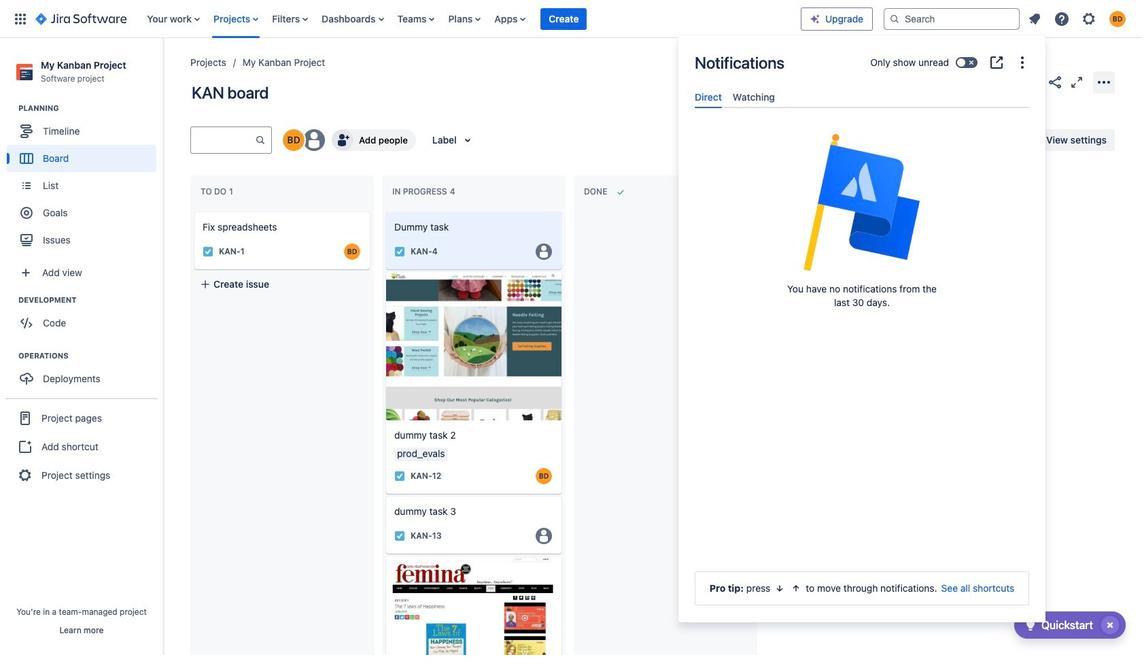 Task type: vqa. For each thing, say whether or not it's contained in the screenshot.
'heading' to the bottom
yes



Task type: describe. For each thing, give the bounding box(es) containing it.
enter full screen image
[[1069, 74, 1086, 90]]

group for "development" icon
[[7, 295, 163, 341]]

goal image
[[20, 207, 33, 219]]

import image
[[864, 132, 880, 148]]

star kan board image
[[1026, 74, 1042, 90]]

heading for "development" icon
[[18, 295, 163, 306]]

your profile and settings image
[[1110, 11, 1126, 27]]

in progress element
[[392, 186, 458, 197]]

more actions image
[[1096, 74, 1113, 90]]

Search field
[[884, 8, 1020, 30]]

open notifications in a new tab image
[[989, 54, 1005, 71]]

1 horizontal spatial list
[[1023, 6, 1135, 31]]

0 horizontal spatial list
[[140, 0, 801, 38]]

heading for planning image
[[18, 103, 163, 114]]

create issue image for 'in progress' 'element'
[[377, 203, 393, 219]]

primary element
[[8, 0, 801, 38]]

to do element
[[201, 186, 236, 197]]



Task type: locate. For each thing, give the bounding box(es) containing it.
create issue image
[[185, 203, 201, 219], [377, 203, 393, 219]]

1 heading from the top
[[18, 103, 163, 114]]

Search this board text field
[[191, 128, 255, 152]]

jira software image
[[35, 11, 127, 27], [35, 11, 127, 27]]

notifications image
[[1027, 11, 1043, 27]]

3 heading from the top
[[18, 350, 163, 361]]

heading for operations icon
[[18, 350, 163, 361]]

list
[[140, 0, 801, 38], [1023, 6, 1135, 31]]

banner
[[0, 0, 1143, 38]]

create issue image
[[377, 263, 393, 279]]

dialog
[[679, 35, 1046, 622]]

1 horizontal spatial create issue image
[[377, 203, 393, 219]]

2 vertical spatial heading
[[18, 350, 163, 361]]

dismiss quickstart image
[[1100, 614, 1122, 636]]

heading
[[18, 103, 163, 114], [18, 295, 163, 306], [18, 350, 163, 361]]

more image
[[1015, 54, 1031, 71]]

group for operations icon
[[7, 350, 163, 397]]

create issue image down to do element
[[185, 203, 201, 219]]

0 horizontal spatial create issue image
[[185, 203, 201, 219]]

1 vertical spatial heading
[[18, 295, 163, 306]]

operations image
[[2, 348, 18, 364]]

search image
[[890, 13, 901, 24]]

planning image
[[2, 100, 18, 116]]

add people image
[[335, 132, 351, 148]]

2 create issue image from the left
[[377, 203, 393, 219]]

group
[[7, 103, 163, 258], [7, 295, 163, 341], [7, 350, 163, 397], [5, 398, 158, 495]]

tab panel
[[690, 108, 1035, 121]]

arrow down image
[[775, 583, 786, 594]]

sidebar element
[[0, 38, 163, 655]]

appswitcher icon image
[[12, 11, 29, 27]]

arrow up image
[[791, 583, 802, 594]]

None search field
[[884, 8, 1020, 30]]

1 create issue image from the left
[[185, 203, 201, 219]]

task image
[[203, 246, 214, 257], [395, 246, 405, 257], [395, 470, 405, 481], [395, 530, 405, 541]]

create issue image for to do element
[[185, 203, 201, 219]]

settings image
[[1081, 11, 1098, 27]]

help image
[[1054, 11, 1071, 27]]

0 vertical spatial heading
[[18, 103, 163, 114]]

create issue image down 'in progress' 'element'
[[377, 203, 393, 219]]

development image
[[2, 292, 18, 308]]

tab list
[[690, 86, 1035, 108]]

group for planning image
[[7, 103, 163, 258]]

sidebar navigation image
[[148, 54, 178, 82]]

2 heading from the top
[[18, 295, 163, 306]]

list item
[[541, 0, 587, 38]]



